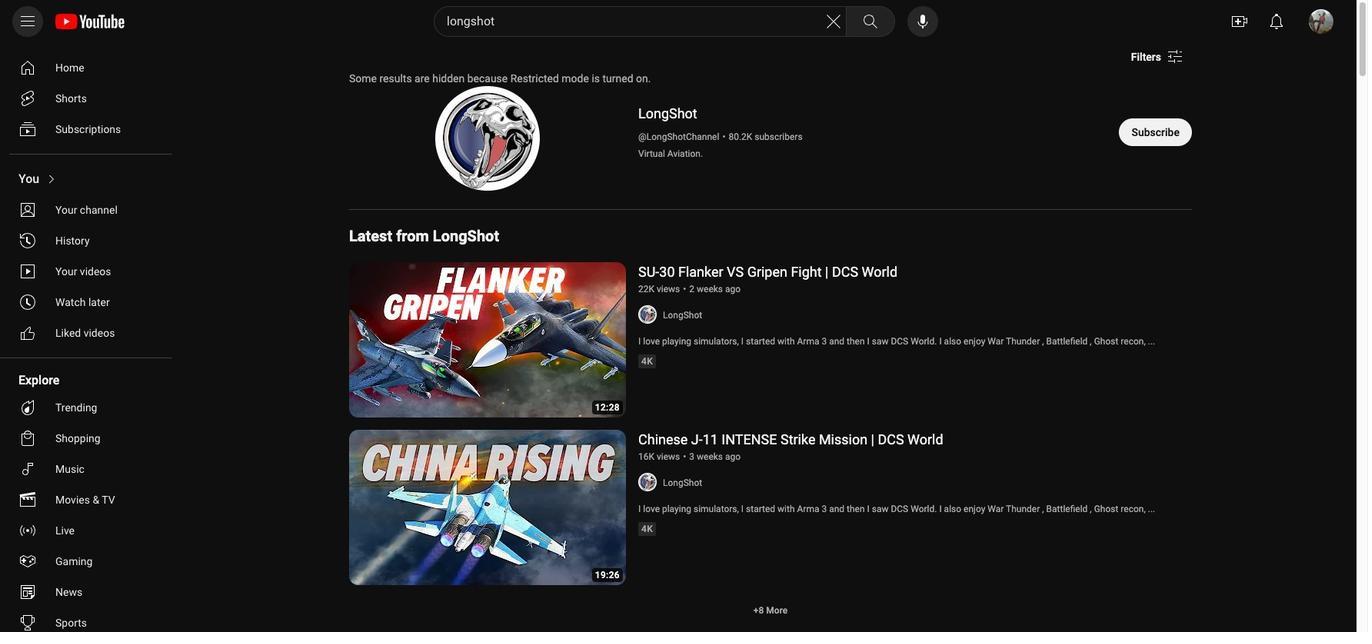 Task type: locate. For each thing, give the bounding box(es) containing it.
12 option from the top
[[9, 454, 166, 485]]

go to channel image
[[638, 473, 657, 491]]

14 option from the top
[[9, 515, 166, 546]]

2 option from the top
[[9, 83, 166, 114]]

3 option from the top
[[9, 114, 166, 145]]

avatar image image
[[1309, 9, 1334, 34]]

16 option from the top
[[9, 577, 166, 608]]

option
[[9, 52, 166, 83], [9, 83, 166, 114], [9, 114, 166, 145], [9, 164, 166, 195], [9, 195, 166, 225], [9, 225, 166, 256], [9, 256, 166, 287], [9, 287, 166, 318], [9, 318, 166, 348], [9, 392, 166, 423], [9, 423, 166, 454], [9, 454, 166, 485], [9, 485, 166, 515], [9, 515, 166, 546], [9, 546, 166, 577], [9, 577, 166, 608], [9, 608, 166, 632]]

None text field
[[1132, 126, 1180, 138]]

su-30 flanker vs gripen fight | dcs world by longshot 22,995 views 2 weeks ago 12 minutes, 28 seconds element
[[638, 264, 898, 280]]

12 minutes, 28 seconds element
[[595, 403, 620, 412]]

+8 more element
[[754, 604, 788, 618]]

None text field
[[1131, 51, 1161, 63]]

None search field
[[406, 6, 898, 37]]

17 option from the top
[[9, 608, 166, 632]]

5 option from the top
[[9, 195, 166, 225]]

9 option from the top
[[9, 318, 166, 348]]



Task type: describe. For each thing, give the bounding box(es) containing it.
11 option from the top
[[9, 423, 166, 454]]

8 option from the top
[[9, 287, 166, 318]]

Search text field
[[447, 12, 824, 32]]

1 option from the top
[[9, 52, 166, 83]]

19 minutes, 26 seconds element
[[595, 571, 620, 580]]

4 option from the top
[[9, 164, 166, 195]]

15 option from the top
[[9, 546, 166, 577]]

go to channel image
[[638, 305, 657, 324]]

13 option from the top
[[9, 485, 166, 515]]

10 option from the top
[[9, 392, 166, 423]]

6 option from the top
[[9, 225, 166, 256]]

chinese j-11 intense strike mission | dcs world by longshot 16,695 views 3 weeks ago 19 minutes element
[[638, 431, 943, 448]]

7 option from the top
[[9, 256, 166, 287]]



Task type: vqa. For each thing, say whether or not it's contained in the screenshot.
YouTube YouTube
no



